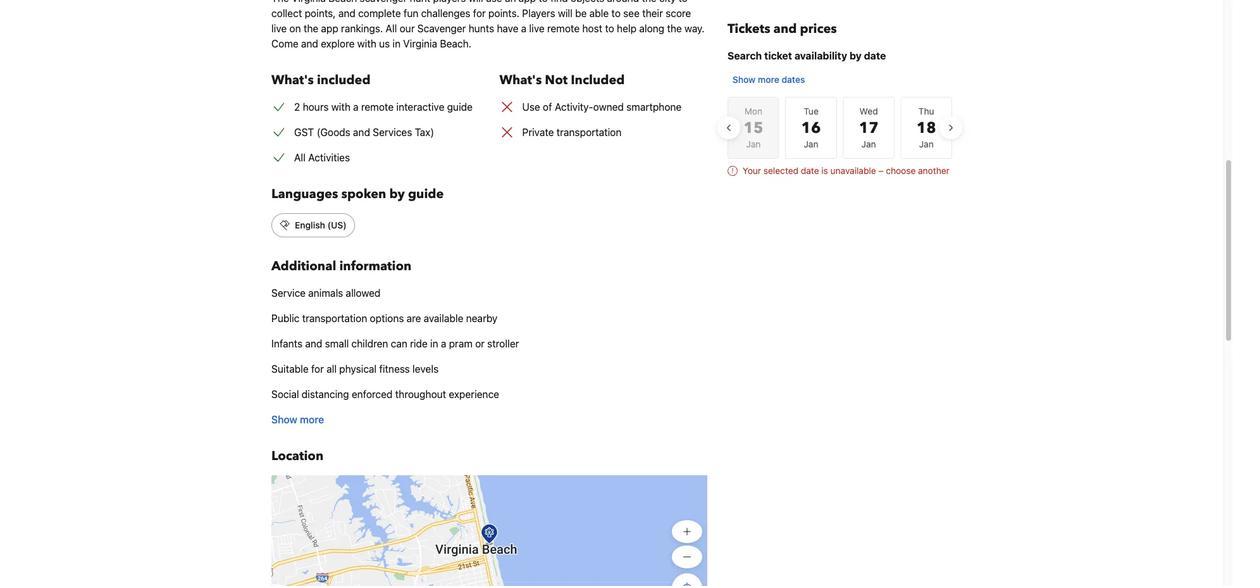 Task type: vqa. For each thing, say whether or not it's contained in the screenshot.
left By
yes



Task type: locate. For each thing, give the bounding box(es) containing it.
2 live from the left
[[529, 22, 545, 34]]

2 horizontal spatial the
[[667, 22, 682, 34]]

1 vertical spatial all
[[294, 152, 306, 164]]

0 vertical spatial a
[[521, 22, 527, 34]]

1 horizontal spatial guide
[[447, 101, 473, 113]]

by right availability
[[850, 50, 862, 62]]

0 vertical spatial transportation
[[557, 126, 622, 138]]

fun
[[404, 7, 419, 19]]

have
[[497, 22, 519, 34]]

0 horizontal spatial guide
[[408, 185, 444, 203]]

0 horizontal spatial in
[[393, 38, 401, 50]]

what's up 2
[[271, 72, 314, 89]]

private transportation
[[522, 126, 622, 138]]

guide down tax)
[[408, 185, 444, 203]]

what's for what's not included
[[500, 72, 542, 89]]

by right spoken
[[389, 185, 405, 203]]

show down social
[[271, 414, 297, 426]]

the right on
[[304, 22, 318, 34]]

english (us)
[[295, 220, 347, 230]]

live left on
[[271, 22, 287, 34]]

1 vertical spatial transportation
[[302, 312, 367, 324]]

come
[[271, 38, 299, 50]]

1 vertical spatial virginia
[[403, 38, 437, 50]]

private
[[522, 126, 554, 138]]

0 vertical spatial remote
[[547, 22, 580, 34]]

beach
[[328, 0, 357, 4]]

services
[[373, 126, 412, 138]]

a inside the virginia beach scavenger hunt players will use an app to find objects around the city to collect points, and complete fun challenges for points. players will be able to see their score live on the app rankings. all our scavenger hunts have a live remote host to help along the way. come and explore with us in virginia beach.
[[521, 22, 527, 34]]

children
[[352, 338, 388, 350]]

jan for 16
[[804, 139, 819, 149]]

1 vertical spatial will
[[558, 7, 573, 19]]

date left is at the right top
[[801, 165, 819, 176]]

0 horizontal spatial with
[[331, 101, 351, 113]]

to down the around
[[612, 7, 621, 19]]

jan down 18
[[919, 139, 934, 149]]

jan for 18
[[919, 139, 934, 149]]

remote inside the virginia beach scavenger hunt players will use an app to find objects around the city to collect points, and complete fun challenges for points. players will be able to see their score live on the app rankings. all our scavenger hunts have a live remote host to help along the way. come and explore with us in virginia beach.
[[547, 22, 580, 34]]

0 vertical spatial by
[[850, 50, 862, 62]]

owned
[[593, 101, 624, 113]]

help
[[617, 22, 637, 34]]

will down find
[[558, 7, 573, 19]]

–
[[879, 165, 884, 176]]

0 horizontal spatial app
[[321, 22, 338, 34]]

languages
[[271, 185, 338, 203]]

jan down '15'
[[746, 139, 761, 149]]

all left our
[[386, 22, 397, 34]]

jan inside tue 16 jan
[[804, 139, 819, 149]]

remote up 'gst (goods and services tax)'
[[361, 101, 394, 113]]

all down gst
[[294, 152, 306, 164]]

players
[[522, 7, 555, 19]]

virginia
[[292, 0, 326, 4], [403, 38, 437, 50]]

jan for 17
[[862, 139, 876, 149]]

to up the 'players'
[[539, 0, 548, 4]]

with
[[357, 38, 377, 50], [331, 101, 351, 113]]

1 horizontal spatial the
[[642, 0, 657, 4]]

what's
[[271, 72, 314, 89], [500, 72, 542, 89]]

to left help
[[605, 22, 614, 34]]

2 jan from the left
[[804, 139, 819, 149]]

1 horizontal spatial in
[[430, 338, 438, 350]]

levels
[[413, 363, 439, 375]]

included
[[317, 72, 371, 89]]

around
[[607, 0, 639, 4]]

guide right interactive
[[447, 101, 473, 113]]

transportation for private
[[557, 126, 622, 138]]

2 what's from the left
[[500, 72, 542, 89]]

4 jan from the left
[[919, 139, 934, 149]]

dates
[[782, 74, 805, 85]]

all
[[386, 22, 397, 34], [294, 152, 306, 164]]

2 vertical spatial a
[[441, 338, 446, 350]]

1 horizontal spatial for
[[473, 7, 486, 19]]

jan down 16
[[804, 139, 819, 149]]

languages spoken by guide
[[271, 185, 444, 203]]

more down distancing
[[300, 414, 324, 426]]

1 vertical spatial guide
[[408, 185, 444, 203]]

0 vertical spatial in
[[393, 38, 401, 50]]

1 vertical spatial in
[[430, 338, 438, 350]]

date right availability
[[864, 50, 886, 62]]

use of activity-owned smartphone
[[522, 101, 682, 113]]

jan inside "mon 15 jan"
[[746, 139, 761, 149]]

be
[[575, 7, 587, 19]]

enforced
[[352, 388, 393, 400]]

choose
[[886, 165, 916, 176]]

0 vertical spatial all
[[386, 22, 397, 34]]

in inside the virginia beach scavenger hunt players will use an app to find objects around the city to collect points, and complete fun challenges for points. players will be able to see their score live on the app rankings. all our scavenger hunts have a live remote host to help along the way. come and explore with us in virginia beach.
[[393, 38, 401, 50]]

jan inside the thu 18 jan
[[919, 139, 934, 149]]

complete
[[358, 7, 401, 19]]

mon 15 jan
[[744, 106, 763, 149]]

along
[[639, 22, 665, 34]]

a right have
[[521, 22, 527, 34]]

0 vertical spatial with
[[357, 38, 377, 50]]

1 horizontal spatial show
[[733, 74, 756, 85]]

on
[[289, 22, 301, 34]]

app up explore
[[321, 22, 338, 34]]

0 horizontal spatial live
[[271, 22, 287, 34]]

for left all
[[311, 363, 324, 375]]

0 vertical spatial more
[[758, 74, 780, 85]]

0 horizontal spatial by
[[389, 185, 405, 203]]

for up hunts
[[473, 7, 486, 19]]

available
[[424, 312, 464, 324]]

physical
[[339, 363, 377, 375]]

show more button
[[271, 412, 324, 427]]

0 vertical spatial date
[[864, 50, 886, 62]]

more inside 'show more' button
[[300, 414, 324, 426]]

english
[[295, 220, 325, 230]]

with right hours
[[331, 101, 351, 113]]

3 jan from the left
[[862, 139, 876, 149]]

app up the 'players'
[[519, 0, 536, 4]]

2 horizontal spatial a
[[521, 22, 527, 34]]

1 horizontal spatial transportation
[[557, 126, 622, 138]]

included
[[571, 72, 625, 89]]

interactive
[[396, 101, 445, 113]]

tue
[[804, 106, 819, 116]]

for inside the virginia beach scavenger hunt players will use an app to find objects around the city to collect points, and complete fun challenges for points. players will be able to see their score live on the app rankings. all our scavenger hunts have a live remote host to help along the way. come and explore with us in virginia beach.
[[473, 7, 486, 19]]

1 horizontal spatial date
[[864, 50, 886, 62]]

0 vertical spatial show
[[733, 74, 756, 85]]

a up 'gst (goods and services tax)'
[[353, 101, 359, 113]]

region
[[718, 91, 963, 165]]

all activities
[[294, 152, 350, 164]]

more left dates
[[758, 74, 780, 85]]

points,
[[305, 7, 336, 19]]

0 horizontal spatial virginia
[[292, 0, 326, 4]]

can
[[391, 338, 407, 350]]

of
[[543, 101, 552, 113]]

show down search on the right of the page
[[733, 74, 756, 85]]

transportation down use of activity-owned smartphone
[[557, 126, 622, 138]]

jan down 17
[[862, 139, 876, 149]]

tue 16 jan
[[802, 106, 821, 149]]

virginia up points, at the top left
[[292, 0, 326, 4]]

to up score
[[679, 0, 688, 4]]

with down rankings.
[[357, 38, 377, 50]]

your selected date is unavailable – choose another
[[743, 165, 950, 176]]

by
[[850, 50, 862, 62], [389, 185, 405, 203]]

and right come
[[301, 38, 318, 50]]

1 horizontal spatial more
[[758, 74, 780, 85]]

1 horizontal spatial remote
[[547, 22, 580, 34]]

search
[[728, 50, 762, 62]]

options
[[370, 312, 404, 324]]

suitable
[[271, 363, 309, 375]]

1 vertical spatial more
[[300, 414, 324, 426]]

additional information
[[271, 258, 412, 275]]

jan inside wed 17 jan
[[862, 139, 876, 149]]

in right us
[[393, 38, 401, 50]]

mon
[[745, 106, 763, 116]]

remote down 'be'
[[547, 22, 580, 34]]

show more
[[271, 414, 324, 426]]

what's up use at the top left of the page
[[500, 72, 542, 89]]

animals
[[308, 287, 343, 299]]

jan for 15
[[746, 139, 761, 149]]

0 horizontal spatial show
[[271, 414, 297, 426]]

challenges
[[421, 7, 471, 19]]

1 horizontal spatial app
[[519, 0, 536, 4]]

0 vertical spatial for
[[473, 7, 486, 19]]

1 horizontal spatial will
[[558, 7, 573, 19]]

0 vertical spatial will
[[469, 0, 483, 4]]

1 jan from the left
[[746, 139, 761, 149]]

0 horizontal spatial the
[[304, 22, 318, 34]]

show more dates button
[[728, 68, 810, 91]]

0 horizontal spatial for
[[311, 363, 324, 375]]

transportation
[[557, 126, 622, 138], [302, 312, 367, 324]]

a left pram
[[441, 338, 446, 350]]

in right ride
[[430, 338, 438, 350]]

live down the 'players'
[[529, 22, 545, 34]]

the down score
[[667, 22, 682, 34]]

scavenger
[[360, 0, 407, 4]]

and left small
[[305, 338, 322, 350]]

show inside button
[[271, 414, 297, 426]]

more inside show more dates button
[[758, 74, 780, 85]]

1 vertical spatial remote
[[361, 101, 394, 113]]

information
[[339, 258, 412, 275]]

the
[[642, 0, 657, 4], [304, 22, 318, 34], [667, 22, 682, 34]]

0 horizontal spatial date
[[801, 165, 819, 176]]

1 vertical spatial for
[[311, 363, 324, 375]]

ticket
[[764, 50, 792, 62]]

infants
[[271, 338, 303, 350]]

0 horizontal spatial more
[[300, 414, 324, 426]]

1 horizontal spatial live
[[529, 22, 545, 34]]

1 live from the left
[[271, 22, 287, 34]]

1 horizontal spatial what's
[[500, 72, 542, 89]]

transportation up small
[[302, 312, 367, 324]]

activities
[[308, 152, 350, 164]]

what's included
[[271, 72, 371, 89]]

or
[[475, 338, 485, 350]]

1 vertical spatial show
[[271, 414, 297, 426]]

the
[[271, 0, 289, 4]]

will left use
[[469, 0, 483, 4]]

virginia down our
[[403, 38, 437, 50]]

15
[[744, 117, 763, 138]]

show inside button
[[733, 74, 756, 85]]

public transportation options are available nearby
[[271, 312, 498, 324]]

1 what's from the left
[[271, 72, 314, 89]]

guide
[[447, 101, 473, 113], [408, 185, 444, 203]]

0 horizontal spatial transportation
[[302, 312, 367, 324]]

infants and small children can ride in a pram or stroller
[[271, 338, 519, 350]]

0 horizontal spatial what's
[[271, 72, 314, 89]]

1 horizontal spatial all
[[386, 22, 397, 34]]

more for show more
[[300, 414, 324, 426]]

1 vertical spatial with
[[331, 101, 351, 113]]

1 horizontal spatial with
[[357, 38, 377, 50]]

the up their
[[642, 0, 657, 4]]

1 vertical spatial a
[[353, 101, 359, 113]]

show for show more
[[271, 414, 297, 426]]



Task type: describe. For each thing, give the bounding box(es) containing it.
transportation for public
[[302, 312, 367, 324]]

collect
[[271, 7, 302, 19]]

18
[[917, 117, 936, 138]]

17
[[859, 117, 879, 138]]

16
[[802, 117, 821, 138]]

able
[[590, 7, 609, 19]]

1 vertical spatial by
[[389, 185, 405, 203]]

1 vertical spatial app
[[321, 22, 338, 34]]

social distancing enforced throughout experience
[[271, 388, 499, 400]]

wed 17 jan
[[859, 106, 879, 149]]

map region
[[144, 421, 792, 586]]

your
[[743, 165, 761, 176]]

thu
[[919, 106, 935, 116]]

service
[[271, 287, 306, 299]]

distancing
[[302, 388, 349, 400]]

rankings.
[[341, 22, 383, 34]]

1 horizontal spatial by
[[850, 50, 862, 62]]

2 hours with a remote interactive guide
[[294, 101, 473, 113]]

not
[[545, 72, 568, 89]]

public
[[271, 312, 300, 324]]

0 horizontal spatial all
[[294, 152, 306, 164]]

0 vertical spatial guide
[[447, 101, 473, 113]]

another
[[918, 165, 950, 176]]

show for show more dates
[[733, 74, 756, 85]]

what's not included
[[500, 72, 625, 89]]

allowed
[[346, 287, 381, 299]]

gst (goods and services tax)
[[294, 126, 434, 138]]

1 horizontal spatial virginia
[[403, 38, 437, 50]]

thu 18 jan
[[917, 106, 936, 149]]

hunts
[[469, 22, 494, 34]]

activity-
[[555, 101, 593, 113]]

small
[[325, 338, 349, 350]]

0 horizontal spatial a
[[353, 101, 359, 113]]

show more dates
[[733, 74, 805, 85]]

are
[[407, 312, 421, 324]]

region containing 15
[[718, 91, 963, 165]]

search ticket availability by date
[[728, 50, 886, 62]]

all inside the virginia beach scavenger hunt players will use an app to find objects around the city to collect points, and complete fun challenges for points. players will be able to see their score live on the app rankings. all our scavenger hunts have a live remote host to help along the way. come and explore with us in virginia beach.
[[386, 22, 397, 34]]

0 horizontal spatial will
[[469, 0, 483, 4]]

hours
[[303, 101, 329, 113]]

beach.
[[440, 38, 472, 50]]

find
[[551, 0, 568, 4]]

players
[[433, 0, 466, 4]]

location
[[271, 447, 324, 465]]

experience
[[449, 388, 499, 400]]

throughout
[[395, 388, 446, 400]]

stroller
[[487, 338, 519, 350]]

objects
[[571, 0, 605, 4]]

smartphone
[[627, 101, 682, 113]]

ride
[[410, 338, 428, 350]]

prices
[[800, 20, 837, 38]]

fitness
[[379, 363, 410, 375]]

all
[[327, 363, 337, 375]]

hunt
[[410, 0, 430, 4]]

with inside the virginia beach scavenger hunt players will use an app to find objects around the city to collect points, and complete fun challenges for points. players will be able to see their score live on the app rankings. all our scavenger hunts have a live remote host to help along the way. come and explore with us in virginia beach.
[[357, 38, 377, 50]]

more for show more dates
[[758, 74, 780, 85]]

0 horizontal spatial remote
[[361, 101, 394, 113]]

social
[[271, 388, 299, 400]]

(goods
[[317, 126, 350, 138]]

and down beach at the top of page
[[338, 7, 356, 19]]

0 vertical spatial app
[[519, 0, 536, 4]]

city
[[659, 0, 676, 4]]

gst
[[294, 126, 314, 138]]

tickets
[[728, 20, 771, 38]]

our
[[400, 22, 415, 34]]

selected
[[764, 165, 799, 176]]

suitable for all physical fitness levels
[[271, 363, 439, 375]]

their
[[642, 7, 663, 19]]

and up ticket
[[774, 20, 797, 38]]

service animals allowed
[[271, 287, 381, 299]]

additional
[[271, 258, 336, 275]]

scavenger
[[418, 22, 466, 34]]

pram
[[449, 338, 473, 350]]

see
[[623, 7, 640, 19]]

an
[[505, 0, 516, 4]]

availability
[[795, 50, 847, 62]]

way.
[[685, 22, 705, 34]]

0 vertical spatial virginia
[[292, 0, 326, 4]]

spoken
[[341, 185, 386, 203]]

the virginia beach scavenger hunt players will use an app to find objects around the city to collect points, and complete fun challenges for points. players will be able to see their score live on the app rankings. all our scavenger hunts have a live remote host to help along the way. come and explore with us in virginia beach.
[[271, 0, 705, 50]]

(us)
[[328, 220, 347, 230]]

1 vertical spatial date
[[801, 165, 819, 176]]

and right (goods
[[353, 126, 370, 138]]

1 horizontal spatial a
[[441, 338, 446, 350]]

what's for what's included
[[271, 72, 314, 89]]

tickets and prices
[[728, 20, 837, 38]]

use
[[486, 0, 502, 4]]

use
[[522, 101, 540, 113]]



